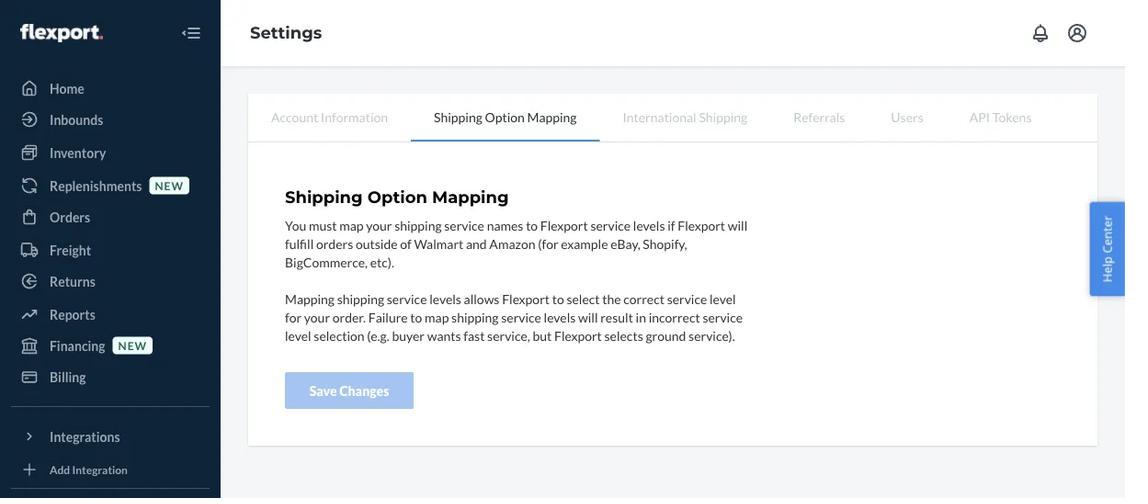 Task type: vqa. For each thing, say whether or not it's contained in the screenshot.
Shopify,
yes



Task type: locate. For each thing, give the bounding box(es) containing it.
0 horizontal spatial mapping
[[285, 291, 335, 307]]

home link
[[11, 74, 210, 103]]

to
[[526, 217, 538, 233], [553, 291, 565, 307], [411, 309, 423, 325]]

information
[[321, 109, 388, 125]]

service up and
[[445, 217, 485, 233]]

0 vertical spatial mapping
[[528, 109, 577, 125]]

0 vertical spatial new
[[155, 179, 184, 192]]

shipping option mapping
[[434, 109, 577, 125], [285, 187, 509, 207]]

0 horizontal spatial your
[[304, 309, 330, 325]]

order.
[[333, 309, 366, 325]]

0 vertical spatial option
[[485, 109, 525, 125]]

1 horizontal spatial new
[[155, 179, 184, 192]]

integrations button
[[11, 422, 210, 452]]

correct
[[624, 291, 665, 307]]

0 horizontal spatial shipping
[[337, 291, 385, 307]]

levels up but
[[544, 309, 576, 325]]

users
[[892, 109, 924, 125]]

to inside "you must map your shipping service names to flexport service levels if flexport will fulfill orders outside of walmart and amazon (for example ebay, shopify, bigcommerce, etc)."
[[526, 217, 538, 233]]

1 vertical spatial to
[[553, 291, 565, 307]]

flexport logo image
[[20, 24, 103, 42]]

0 horizontal spatial new
[[118, 339, 147, 352]]

1 vertical spatial map
[[425, 309, 449, 325]]

your right for
[[304, 309, 330, 325]]

0 vertical spatial levels
[[634, 217, 666, 233]]

flexport right but
[[555, 328, 602, 343]]

account information tab
[[248, 94, 411, 140]]

to up "buyer"
[[411, 309, 423, 325]]

shipping
[[395, 217, 442, 233], [337, 291, 385, 307], [452, 309, 499, 325]]

inbounds
[[50, 112, 103, 127]]

new down reports link
[[118, 339, 147, 352]]

walmart
[[414, 236, 464, 251]]

your up outside
[[366, 217, 392, 233]]

0 horizontal spatial will
[[579, 309, 598, 325]]

(for
[[538, 236, 559, 251]]

1 horizontal spatial to
[[526, 217, 538, 233]]

will down select
[[579, 309, 598, 325]]

settings link
[[250, 23, 322, 43]]

new
[[155, 179, 184, 192], [118, 339, 147, 352]]

close navigation image
[[180, 22, 202, 44]]

1 vertical spatial will
[[579, 309, 598, 325]]

selects
[[605, 328, 644, 343]]

2 horizontal spatial levels
[[634, 217, 666, 233]]

levels
[[634, 217, 666, 233], [430, 291, 462, 307], [544, 309, 576, 325]]

1 vertical spatial your
[[304, 309, 330, 325]]

will
[[728, 217, 748, 233], [579, 309, 598, 325]]

2 vertical spatial to
[[411, 309, 423, 325]]

you
[[285, 217, 307, 233]]

2 vertical spatial mapping
[[285, 291, 335, 307]]

result
[[601, 309, 634, 325]]

0 horizontal spatial map
[[340, 217, 364, 233]]

failure
[[369, 309, 408, 325]]

levels inside "you must map your shipping service names to flexport service levels if flexport will fulfill orders outside of walmart and amazon (for example ebay, shopify, bigcommerce, etc)."
[[634, 217, 666, 233]]

service up ebay,
[[591, 217, 631, 233]]

billing link
[[11, 362, 210, 392]]

0 vertical spatial to
[[526, 217, 538, 233]]

0 horizontal spatial option
[[368, 187, 428, 207]]

returns link
[[11, 267, 210, 296]]

level up service).
[[710, 291, 737, 307]]

shipping option mapping inside shipping option mapping tab
[[434, 109, 577, 125]]

allows
[[464, 291, 500, 307]]

map up orders
[[340, 217, 364, 233]]

2 horizontal spatial shipping
[[452, 309, 499, 325]]

level down for
[[285, 328, 312, 343]]

etc).
[[370, 254, 395, 270]]

option
[[485, 109, 525, 125], [368, 187, 428, 207]]

levels left allows
[[430, 291, 462, 307]]

returns
[[50, 274, 96, 289]]

0 horizontal spatial level
[[285, 328, 312, 343]]

referrals tab
[[771, 94, 869, 140]]

for
[[285, 309, 302, 325]]

api tokens tab
[[947, 94, 1056, 140]]

save changes
[[310, 383, 389, 399]]

1 horizontal spatial levels
[[544, 309, 576, 325]]

service up service,
[[502, 309, 542, 325]]

new for financing
[[118, 339, 147, 352]]

1 horizontal spatial option
[[485, 109, 525, 125]]

0 vertical spatial your
[[366, 217, 392, 233]]

fulfill
[[285, 236, 314, 251]]

changes
[[340, 383, 389, 399]]

selection
[[314, 328, 365, 343]]

1 horizontal spatial map
[[425, 309, 449, 325]]

will right the "if"
[[728, 217, 748, 233]]

select
[[567, 291, 600, 307]]

0 vertical spatial map
[[340, 217, 364, 233]]

help center
[[1100, 216, 1116, 283]]

but
[[533, 328, 552, 343]]

shipping up order.
[[337, 291, 385, 307]]

2 horizontal spatial mapping
[[528, 109, 577, 125]]

help
[[1100, 257, 1116, 283]]

if
[[668, 217, 676, 233]]

tab list
[[248, 94, 1098, 143]]

your
[[366, 217, 392, 233], [304, 309, 330, 325]]

center
[[1100, 216, 1116, 254]]

tab list containing account information
[[248, 94, 1098, 143]]

1 vertical spatial option
[[368, 187, 428, 207]]

to left select
[[553, 291, 565, 307]]

new up orders link
[[155, 179, 184, 192]]

shipping
[[434, 109, 483, 125], [699, 109, 748, 125], [285, 187, 363, 207]]

0 vertical spatial shipping option mapping
[[434, 109, 577, 125]]

1 horizontal spatial shipping
[[395, 217, 442, 233]]

1 horizontal spatial will
[[728, 217, 748, 233]]

1 horizontal spatial mapping
[[432, 187, 509, 207]]

1 vertical spatial new
[[118, 339, 147, 352]]

shipping up of
[[395, 217, 442, 233]]

will inside "you must map your shipping service names to flexport service levels if flexport will fulfill orders outside of walmart and amazon (for example ebay, shopify, bigcommerce, etc)."
[[728, 217, 748, 233]]

2 horizontal spatial shipping
[[699, 109, 748, 125]]

new for replenishments
[[155, 179, 184, 192]]

service
[[445, 217, 485, 233], [591, 217, 631, 233], [387, 291, 427, 307], [667, 291, 708, 307], [502, 309, 542, 325], [703, 309, 743, 325]]

map
[[340, 217, 364, 233], [425, 309, 449, 325]]

integrations
[[50, 429, 120, 445]]

level
[[710, 291, 737, 307], [285, 328, 312, 343]]

levels left the "if"
[[634, 217, 666, 233]]

0 vertical spatial will
[[728, 217, 748, 233]]

2 vertical spatial shipping
[[452, 309, 499, 325]]

map inside "mapping shipping service levels allows flexport to select the correct service level for your order.                 failure to map shipping service levels will result in incorrect service level selection                 (e.g. buyer wants fast service, but flexport selects ground service)."
[[425, 309, 449, 325]]

service).
[[689, 328, 736, 343]]

1 horizontal spatial your
[[366, 217, 392, 233]]

you must map your shipping service names to flexport service levels if flexport will fulfill orders outside of walmart and amazon (for example ebay, shopify, bigcommerce, etc).
[[285, 217, 748, 270]]

shipping up fast
[[452, 309, 499, 325]]

0 vertical spatial level
[[710, 291, 737, 307]]

inbounds link
[[11, 105, 210, 134]]

flexport right the "if"
[[678, 217, 726, 233]]

1 vertical spatial shipping
[[337, 291, 385, 307]]

international shipping
[[623, 109, 748, 125]]

1 vertical spatial levels
[[430, 291, 462, 307]]

flexport up but
[[502, 291, 550, 307]]

mapping
[[528, 109, 577, 125], [432, 187, 509, 207], [285, 291, 335, 307]]

shopify,
[[643, 236, 688, 251]]

map up wants
[[425, 309, 449, 325]]

to right names
[[526, 217, 538, 233]]

referrals
[[794, 109, 846, 125]]

international
[[623, 109, 697, 125]]

freight
[[50, 242, 91, 258]]

save
[[310, 383, 337, 399]]

add integration
[[50, 463, 128, 476]]

flexport
[[541, 217, 588, 233], [678, 217, 726, 233], [502, 291, 550, 307], [555, 328, 602, 343]]

0 horizontal spatial to
[[411, 309, 423, 325]]

0 vertical spatial shipping
[[395, 217, 442, 233]]

api tokens
[[970, 109, 1033, 125]]

flexport up the (for
[[541, 217, 588, 233]]



Task type: describe. For each thing, give the bounding box(es) containing it.
1 horizontal spatial level
[[710, 291, 737, 307]]

api
[[970, 109, 991, 125]]

help center button
[[1090, 202, 1126, 297]]

open account menu image
[[1067, 22, 1089, 44]]

2 horizontal spatial to
[[553, 291, 565, 307]]

home
[[50, 80, 84, 96]]

the
[[603, 291, 621, 307]]

ground
[[646, 328, 687, 343]]

account information
[[271, 109, 388, 125]]

example
[[561, 236, 608, 251]]

your inside "you must map your shipping service names to flexport service levels if flexport will fulfill orders outside of walmart and amazon (for example ebay, shopify, bigcommerce, etc)."
[[366, 217, 392, 233]]

replenishments
[[50, 178, 142, 194]]

international shipping tab
[[600, 94, 771, 140]]

financing
[[50, 338, 105, 354]]

service up failure
[[387, 291, 427, 307]]

ebay,
[[611, 236, 641, 251]]

map inside "you must map your shipping service names to flexport service levels if flexport will fulfill orders outside of walmart and amazon (for example ebay, shopify, bigcommerce, etc)."
[[340, 217, 364, 233]]

add integration link
[[11, 459, 210, 481]]

service up "incorrect"
[[667, 291, 708, 307]]

your inside "mapping shipping service levels allows flexport to select the correct service level for your order.                 failure to map shipping service levels will result in incorrect service level selection                 (e.g. buyer wants fast service, but flexport selects ground service)."
[[304, 309, 330, 325]]

shipping option mapping tab
[[411, 94, 600, 142]]

2 vertical spatial levels
[[544, 309, 576, 325]]

will inside "mapping shipping service levels allows flexport to select the correct service level for your order.                 failure to map shipping service levels will result in incorrect service level selection                 (e.g. buyer wants fast service, but flexport selects ground service)."
[[579, 309, 598, 325]]

add
[[50, 463, 70, 476]]

1 horizontal spatial shipping
[[434, 109, 483, 125]]

inventory
[[50, 145, 106, 161]]

outside
[[356, 236, 398, 251]]

mapping inside "mapping shipping service levels allows flexport to select the correct service level for your order.                 failure to map shipping service levels will result in incorrect service level selection                 (e.g. buyer wants fast service, but flexport selects ground service)."
[[285, 291, 335, 307]]

(e.g.
[[367, 328, 390, 343]]

reports link
[[11, 300, 210, 329]]

account
[[271, 109, 318, 125]]

save changes button
[[285, 372, 414, 409]]

shipping inside "you must map your shipping service names to flexport service levels if flexport will fulfill orders outside of walmart and amazon (for example ebay, shopify, bigcommerce, etc)."
[[395, 217, 442, 233]]

tokens
[[993, 109, 1033, 125]]

billing
[[50, 369, 86, 385]]

must
[[309, 217, 337, 233]]

orders link
[[11, 202, 210, 232]]

mapping shipping service levels allows flexport to select the correct service level for your order.                 failure to map shipping service levels will result in incorrect service level selection                 (e.g. buyer wants fast service, but flexport selects ground service).
[[285, 291, 743, 343]]

freight link
[[11, 235, 210, 265]]

0 horizontal spatial shipping
[[285, 187, 363, 207]]

names
[[487, 217, 524, 233]]

open notifications image
[[1030, 22, 1052, 44]]

and
[[466, 236, 487, 251]]

incorrect
[[649, 309, 701, 325]]

in
[[636, 309, 647, 325]]

users tab
[[869, 94, 947, 140]]

option inside shipping option mapping tab
[[485, 109, 525, 125]]

service up service).
[[703, 309, 743, 325]]

orders
[[50, 209, 90, 225]]

reports
[[50, 307, 95, 322]]

1 vertical spatial level
[[285, 328, 312, 343]]

1 vertical spatial mapping
[[432, 187, 509, 207]]

amazon
[[490, 236, 536, 251]]

buyer
[[392, 328, 425, 343]]

fast
[[464, 328, 485, 343]]

orders
[[316, 236, 353, 251]]

service,
[[488, 328, 531, 343]]

1 vertical spatial shipping option mapping
[[285, 187, 509, 207]]

settings
[[250, 23, 322, 43]]

wants
[[427, 328, 461, 343]]

integration
[[72, 463, 128, 476]]

inventory link
[[11, 138, 210, 167]]

0 horizontal spatial levels
[[430, 291, 462, 307]]

mapping inside tab
[[528, 109, 577, 125]]

bigcommerce,
[[285, 254, 368, 270]]

of
[[400, 236, 412, 251]]



